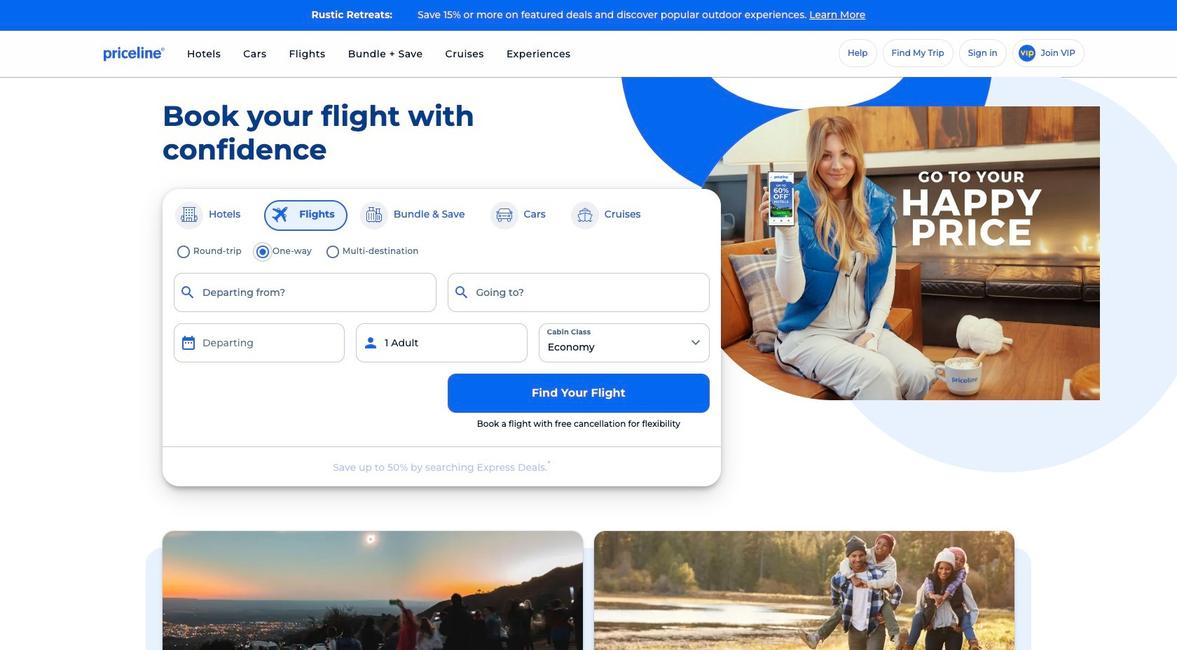 Task type: locate. For each thing, give the bounding box(es) containing it.
Going to? field
[[447, 273, 710, 312]]

flight-search-form element
[[168, 242, 716, 436]]

0 horizontal spatial none field
[[174, 273, 436, 312]]

2 none field from the left
[[447, 273, 710, 312]]

1 none field from the left
[[174, 273, 436, 312]]

1 horizontal spatial none field
[[447, 273, 710, 312]]

None button
[[174, 323, 345, 363]]

partner airline logos image
[[414, 459, 610, 476]]

none field going to?
[[447, 273, 710, 312]]

Departing from? field
[[174, 273, 436, 312]]

None field
[[174, 273, 436, 312], [447, 273, 710, 312]]

vip badge icon image
[[1019, 45, 1036, 61]]



Task type: vqa. For each thing, say whether or not it's contained in the screenshot.
Check-in - Check-out field
no



Task type: describe. For each thing, give the bounding box(es) containing it.
none button inside "flight-search-form" element
[[174, 323, 345, 363]]

none field departing from?
[[174, 273, 436, 312]]

types of travel tab list
[[174, 200, 710, 231]]

priceline.com home image
[[104, 46, 165, 61]]



